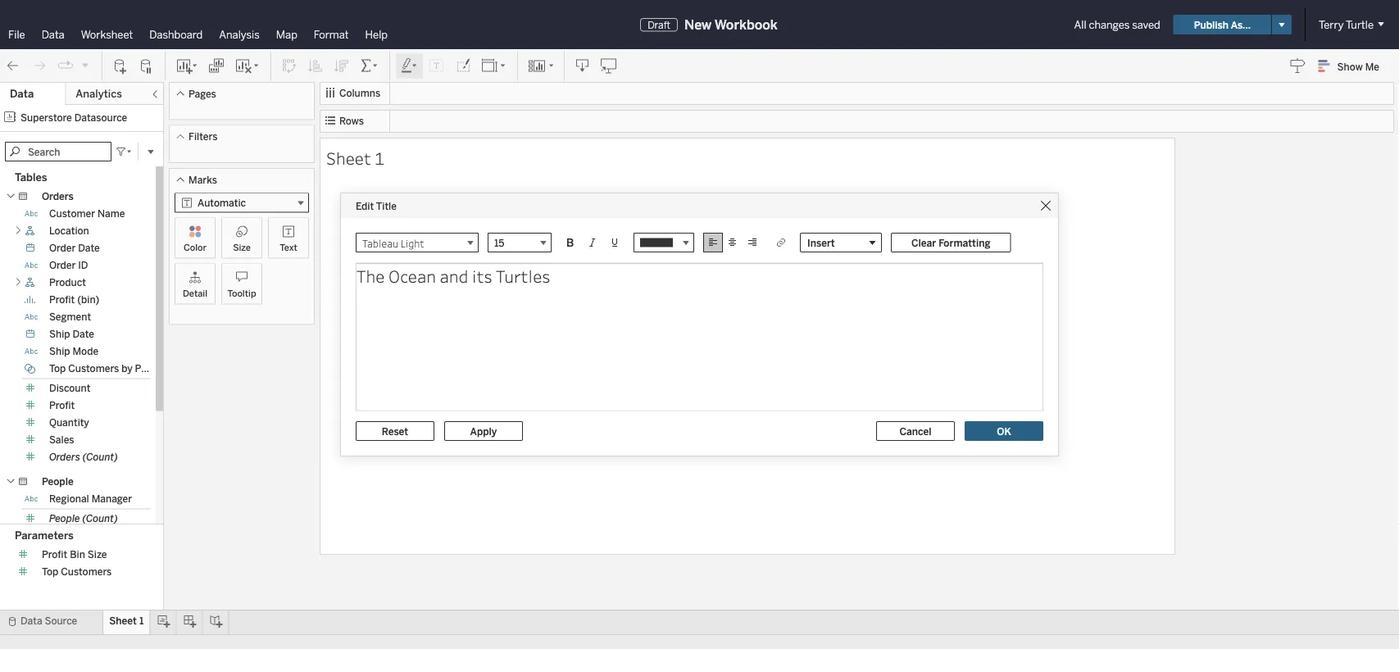 Task type: locate. For each thing, give the bounding box(es) containing it.
profit up quantity
[[49, 400, 75, 412]]

ship mode
[[49, 346, 99, 358]]

new data source image
[[112, 58, 129, 74]]

cancel
[[900, 425, 932, 437]]

(bin)
[[77, 294, 100, 306]]

data down the undo image
[[10, 87, 34, 100]]

fit image
[[481, 58, 508, 74]]

people for people (count)
[[49, 513, 80, 525]]

ok button
[[965, 421, 1044, 441]]

sheet 1 right source
[[109, 615, 144, 627]]

datasource
[[74, 112, 127, 123]]

profit down product
[[49, 294, 75, 306]]

ship
[[49, 328, 70, 340], [49, 346, 70, 358]]

publish as...
[[1195, 19, 1251, 31]]

date up mode
[[73, 328, 94, 340]]

ship down ship date
[[49, 346, 70, 358]]

1 vertical spatial order
[[49, 260, 76, 271]]

superstore datasource
[[21, 112, 127, 123]]

1 vertical spatial sheet 1
[[109, 615, 144, 627]]

ok
[[997, 425, 1012, 437]]

2 (count) from the top
[[82, 513, 118, 525]]

apply
[[470, 425, 497, 437]]

1 order from the top
[[49, 242, 76, 254]]

show/hide cards image
[[528, 58, 554, 74]]

segment
[[49, 311, 91, 323]]

clear
[[912, 237, 937, 249]]

2 vertical spatial data
[[21, 615, 42, 627]]

dashboard
[[149, 28, 203, 41]]

data up replay animation icon
[[42, 28, 65, 41]]

source
[[45, 615, 77, 627]]

1 vertical spatial data
[[10, 87, 34, 100]]

order
[[49, 242, 76, 254], [49, 260, 76, 271]]

people up regional
[[42, 476, 74, 488]]

sheet 1 down "rows"
[[326, 146, 385, 169]]

1 vertical spatial (count)
[[82, 513, 118, 525]]

1 ship from the top
[[49, 328, 70, 340]]

orders up customer
[[42, 191, 74, 203]]

customers
[[68, 363, 119, 375], [61, 566, 112, 578]]

profit down parameters
[[42, 549, 67, 561]]

customers for top customers
[[61, 566, 112, 578]]

profit
[[49, 294, 75, 306], [135, 363, 161, 375], [49, 400, 75, 412], [42, 549, 67, 561]]

top up discount
[[49, 363, 66, 375]]

top for top customers by profit
[[49, 363, 66, 375]]

1 vertical spatial people
[[49, 513, 80, 525]]

all
[[1075, 18, 1087, 31]]

Search text field
[[5, 142, 112, 162]]

1 vertical spatial orders
[[49, 451, 80, 463]]

edit title dialog
[[341, 194, 1059, 456]]

data left source
[[21, 615, 42, 627]]

1 horizontal spatial size
[[233, 242, 251, 253]]

date for ship date
[[73, 328, 94, 340]]

0 vertical spatial order
[[49, 242, 76, 254]]

size right bin
[[88, 549, 107, 561]]

sheet 1
[[326, 146, 385, 169], [109, 615, 144, 627]]

order up order id
[[49, 242, 76, 254]]

publish
[[1195, 19, 1229, 31]]

order date
[[49, 242, 100, 254]]

1 vertical spatial date
[[73, 328, 94, 340]]

1 right source
[[139, 615, 144, 627]]

filters
[[189, 131, 218, 143]]

orders down sales
[[49, 451, 80, 463]]

mode
[[73, 346, 99, 358]]

0 vertical spatial (count)
[[83, 451, 118, 463]]

0 horizontal spatial 1
[[139, 615, 144, 627]]

sheet down "rows"
[[326, 146, 371, 169]]

order up product
[[49, 260, 76, 271]]

1
[[375, 146, 385, 169], [139, 615, 144, 627]]

format workbook image
[[455, 58, 472, 74]]

bin
[[70, 549, 85, 561]]

clear formatting
[[912, 237, 991, 249]]

clear sheet image
[[235, 58, 261, 74]]

0 vertical spatial people
[[42, 476, 74, 488]]

order id
[[49, 260, 88, 271]]

profit for profit (bin)
[[49, 294, 75, 306]]

people
[[42, 476, 74, 488], [49, 513, 80, 525]]

2 order from the top
[[49, 260, 76, 271]]

tables
[[15, 171, 47, 184]]

show me
[[1338, 60, 1380, 72]]

data
[[42, 28, 65, 41], [10, 87, 34, 100], [21, 615, 42, 627]]

1 horizontal spatial 1
[[375, 146, 385, 169]]

order for order date
[[49, 242, 76, 254]]

1 vertical spatial customers
[[61, 566, 112, 578]]

help
[[365, 28, 388, 41]]

(count) down regional manager
[[82, 513, 118, 525]]

1 up edit title
[[375, 146, 385, 169]]

(count) up regional manager
[[83, 451, 118, 463]]

0 horizontal spatial size
[[88, 549, 107, 561]]

top customers
[[42, 566, 112, 578]]

0 vertical spatial top
[[49, 363, 66, 375]]

orders (count)
[[49, 451, 118, 463]]

0 vertical spatial date
[[78, 242, 100, 254]]

1 vertical spatial 1
[[139, 615, 144, 627]]

people down regional
[[49, 513, 80, 525]]

people for people
[[42, 476, 74, 488]]

formatting
[[939, 237, 991, 249]]

0 horizontal spatial sheet
[[109, 615, 137, 627]]

new workbook
[[685, 17, 778, 32]]

(count)
[[83, 451, 118, 463], [82, 513, 118, 525]]

totals image
[[360, 58, 380, 74]]

date
[[78, 242, 100, 254], [73, 328, 94, 340]]

redo image
[[31, 58, 48, 74]]

0 vertical spatial customers
[[68, 363, 119, 375]]

customers down mode
[[68, 363, 119, 375]]

data source
[[21, 615, 77, 627]]

ship for ship mode
[[49, 346, 70, 358]]

1 vertical spatial sheet
[[109, 615, 137, 627]]

2 ship from the top
[[49, 346, 70, 358]]

publish your workbook to edit in tableau desktop image
[[601, 58, 617, 74]]

parameters
[[15, 529, 74, 542]]

name
[[98, 208, 125, 220]]

customers for top customers by profit
[[68, 363, 119, 375]]

customers down bin
[[61, 566, 112, 578]]

1 vertical spatial size
[[88, 549, 107, 561]]

changes
[[1089, 18, 1130, 31]]

0 vertical spatial sheet 1
[[326, 146, 385, 169]]

worksheet
[[81, 28, 133, 41]]

top
[[49, 363, 66, 375], [42, 566, 58, 578]]

edit title
[[356, 200, 397, 212]]

new worksheet image
[[175, 58, 198, 74]]

date up id
[[78, 242, 100, 254]]

(count) for orders (count)
[[83, 451, 118, 463]]

1 horizontal spatial sheet
[[326, 146, 371, 169]]

1 vertical spatial ship
[[49, 346, 70, 358]]

order for order id
[[49, 260, 76, 271]]

0 vertical spatial orders
[[42, 191, 74, 203]]

discount
[[49, 383, 90, 394]]

top down profit bin size
[[42, 566, 58, 578]]

reset
[[382, 425, 409, 437]]

size
[[233, 242, 251, 253], [88, 549, 107, 561]]

ship for ship date
[[49, 328, 70, 340]]

profit (bin)
[[49, 294, 100, 306]]

ship down segment
[[49, 328, 70, 340]]

detail
[[183, 288, 208, 299]]

undo image
[[5, 58, 21, 74]]

sheet right source
[[109, 615, 137, 627]]

1 vertical spatial top
[[42, 566, 58, 578]]

swap rows and columns image
[[281, 58, 298, 74]]

profit for profit
[[49, 400, 75, 412]]

orders
[[42, 191, 74, 203], [49, 451, 80, 463]]

0 vertical spatial ship
[[49, 328, 70, 340]]

cancel button
[[877, 421, 955, 441]]

terry turtle
[[1319, 18, 1374, 31]]

size up tooltip
[[233, 242, 251, 253]]

replay animation image
[[80, 60, 90, 70]]

sheet
[[326, 146, 371, 169], [109, 615, 137, 627]]

superstore
[[21, 112, 72, 123]]

1 horizontal spatial sheet 1
[[326, 146, 385, 169]]

1 (count) from the top
[[83, 451, 118, 463]]

0 horizontal spatial sheet 1
[[109, 615, 144, 627]]



Task type: vqa. For each thing, say whether or not it's contained in the screenshot.
People
yes



Task type: describe. For each thing, give the bounding box(es) containing it.
location
[[49, 225, 89, 237]]

quantity
[[49, 417, 89, 429]]

profit right by
[[135, 363, 161, 375]]

by
[[122, 363, 133, 375]]

pause auto updates image
[[139, 58, 155, 74]]

orders for orders
[[42, 191, 74, 203]]

publish as... button
[[1174, 15, 1272, 34]]

duplicate image
[[208, 58, 225, 74]]

rows
[[339, 115, 364, 127]]

analytics
[[76, 87, 122, 100]]

(count) for people (count)
[[82, 513, 118, 525]]

map
[[276, 28, 298, 41]]

draft
[[648, 19, 671, 31]]

analysis
[[219, 28, 260, 41]]

show
[[1338, 60, 1363, 72]]

text
[[280, 242, 297, 253]]

top customers by profit
[[49, 363, 161, 375]]

marks
[[189, 174, 217, 186]]

saved
[[1133, 18, 1161, 31]]

tooltip
[[228, 288, 256, 299]]

0 vertical spatial data
[[42, 28, 65, 41]]

show labels image
[[429, 58, 445, 74]]

orders for orders (count)
[[49, 451, 80, 463]]

sort ascending image
[[308, 58, 324, 74]]

profit bin size
[[42, 549, 107, 561]]

workbook
[[715, 17, 778, 32]]

customer name
[[49, 208, 125, 220]]

highlight image
[[400, 58, 419, 74]]

sales
[[49, 434, 74, 446]]

top for top customers
[[42, 566, 58, 578]]

columns
[[339, 87, 381, 99]]

collapse image
[[150, 89, 160, 99]]

turtle
[[1347, 18, 1374, 31]]

terry
[[1319, 18, 1344, 31]]

file
[[8, 28, 25, 41]]

download image
[[575, 58, 591, 74]]

manager
[[92, 493, 132, 505]]

id
[[78, 260, 88, 271]]

pages
[[189, 88, 216, 100]]

people (count)
[[49, 513, 118, 525]]

apply button
[[444, 421, 523, 441]]

horizontal alignment control element
[[704, 233, 763, 253]]

title
[[376, 200, 397, 212]]

me
[[1366, 60, 1380, 72]]

sort descending image
[[334, 58, 350, 74]]

replay animation image
[[57, 58, 74, 74]]

customer
[[49, 208, 95, 220]]

as...
[[1231, 19, 1251, 31]]

ship date
[[49, 328, 94, 340]]

profit for profit bin size
[[42, 549, 67, 561]]

show me button
[[1312, 53, 1395, 79]]

format
[[314, 28, 349, 41]]

reset button
[[356, 421, 435, 441]]

regional
[[49, 493, 89, 505]]

color
[[184, 242, 207, 253]]

regional manager
[[49, 493, 132, 505]]

all changes saved
[[1075, 18, 1161, 31]]

edit
[[356, 200, 374, 212]]

0 vertical spatial 1
[[375, 146, 385, 169]]

0 vertical spatial sheet
[[326, 146, 371, 169]]

date for order date
[[78, 242, 100, 254]]

clear formatting button
[[891, 233, 1011, 253]]

new
[[685, 17, 712, 32]]

product
[[49, 277, 86, 289]]

data guide image
[[1290, 57, 1307, 74]]

0 vertical spatial size
[[233, 242, 251, 253]]



